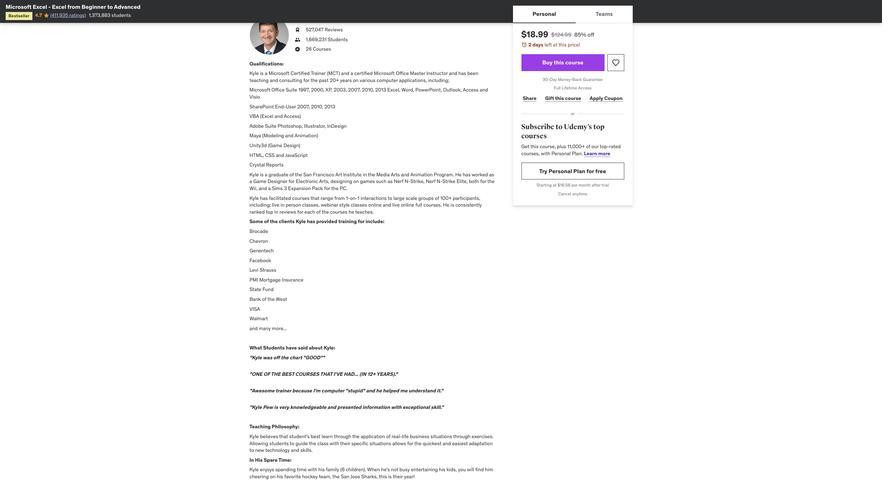 Task type: vqa. For each thing, say whether or not it's contained in the screenshot.
this associated with Get
yes



Task type: describe. For each thing, give the bounding box(es) containing it.
0 vertical spatial office
[[396, 70, 409, 77]]

visa
[[250, 306, 260, 312]]

0 horizontal spatial students
[[112, 12, 131, 18]]

1 horizontal spatial in
[[281, 202, 285, 208]]

0 vertical spatial 2013
[[376, 87, 386, 93]]

is left very
[[274, 405, 278, 411]]

what students have said about kyle: "kyle was off the chart "good""
[[250, 345, 335, 361]]

indesign
[[327, 123, 347, 129]]

from inside qualifications: kyle is a microsoft certified trainer (mct) and a certified microsoft office master instructor and has been teaching and consulting for the past 20+ years on various computer applications, including; microsoft office suite 1997, 2000, xp, 2003, 2007, 2010, 2013 excel, word, powerpoint, outlook, access and visio sharepoint end-user 2007, 2010, 2013 vba (excel and access) adobe suite photoshop, illustrator, indesign maya (modeling and animation) unity3d (game design) html, css and javascript crystal reports kyle is a graduate of the san francisco art institute in the media arts and animation program. he has worked as a game designer for electronic arts, designing on games such as nerf n-strike, nerf n-strike elite, both for the wii, and a sims 3 expansion pack for the pc. kyle has facilitated courses that range from 1-on-1 interactions to large scale groups of 100+ participants, including; live in person classes, webinar style classes online and live online full courses. he is consistently ranked top in reviews for each of the courses he teaches. some of the clients kyle has provided training for include: brocade chevron genentech facebook levi strauss pmi mortgage insurance state fund bank of the west visa walmart and many more...
[[335, 195, 345, 201]]

1 vertical spatial courses
[[292, 195, 310, 201]]

easiest
[[452, 441, 468, 447]]

is up teaching
[[260, 70, 264, 77]]

20+
[[330, 77, 339, 83]]

for down the worked
[[481, 178, 487, 185]]

and right arts
[[401, 172, 410, 178]]

and down end-
[[275, 113, 283, 120]]

of right bank
[[262, 296, 267, 303]]

reviews
[[325, 27, 343, 33]]

gift
[[546, 95, 554, 101]]

west
[[276, 296, 287, 303]]

2 online from the left
[[401, 202, 415, 208]]

1 vertical spatial 2013
[[325, 103, 336, 110]]

person
[[286, 202, 301, 208]]

state
[[250, 287, 261, 293]]

of right each
[[317, 209, 321, 215]]

and right outlook,
[[480, 87, 488, 93]]

0 vertical spatial he
[[456, 172, 462, 178]]

microsoft up various
[[374, 70, 395, 77]]

for inside teaching philosophy: kyle believes that student's best learn through the application of real-life business situations through exercises. allowing students to guide the class with their specific situations allows for the quickest and easiest adaptation to new technology and skills. in his spare time: kyle enjoys spending time with his family (6 children). when he's not busy entertaining his kids, you will find him cheering on his favorite hockey team, the san jose sharks, this is their year!
[[407, 441, 413, 447]]

0 horizontal spatial his
[[277, 474, 283, 480]]

a up game
[[265, 172, 268, 178]]

team,
[[319, 474, 332, 480]]

kyle up teaching
[[250, 70, 259, 77]]

has down each
[[307, 219, 315, 225]]

design)
[[284, 142, 300, 149]]

class
[[318, 441, 329, 447]]

mortgage
[[259, 277, 281, 283]]

0 horizontal spatial including;
[[250, 202, 271, 208]]

xsmall image for 4.7 instructor rating
[[295, 17, 300, 24]]

technology
[[265, 448, 290, 454]]

top inside qualifications: kyle is a microsoft certified trainer (mct) and a certified microsoft office master instructor and has been teaching and consulting for the past 20+ years on various computer applications, including; microsoft office suite 1997, 2000, xp, 2003, 2007, 2010, 2013 excel, word, powerpoint, outlook, access and visio sharepoint end-user 2007, 2010, 2013 vba (excel and access) adobe suite photoshop, illustrator, indesign maya (modeling and animation) unity3d (game design) html, css and javascript crystal reports kyle is a graduate of the san francisco art institute in the media arts and animation program. he has worked as a game designer for electronic arts, designing on games such as nerf n-strike, nerf n-strike elite, both for the wii, and a sims 3 expansion pack for the pc. kyle has facilitated courses that range from 1-on-1 interactions to large scale groups of 100+ participants, including; live in person classes, webinar style classes online and live online full courses. he is consistently ranked top in reviews for each of the courses he teaches. some of the clients kyle has provided training for include: brocade chevron genentech facebook levi strauss pmi mortgage insurance state fund bank of the west visa walmart and many more...
[[266, 209, 273, 215]]

to up 1,373,883 students
[[107, 3, 113, 10]]

1 horizontal spatial 2010,
[[362, 87, 374, 93]]

art
[[336, 172, 342, 178]]

for down arts,
[[324, 185, 330, 192]]

sharks,
[[362, 474, 378, 480]]

(411,935
[[50, 12, 68, 18]]

cancel
[[559, 191, 572, 197]]

kids,
[[447, 467, 457, 473]]

believes
[[260, 434, 278, 440]]

each
[[305, 209, 315, 215]]

facebook
[[250, 257, 271, 264]]

and down guide at the bottom left
[[291, 448, 299, 454]]

his
[[255, 457, 263, 464]]

facilitated
[[269, 195, 291, 201]]

"kyle pew is very knowledgeable and presented information with exceptional skill."
[[250, 405, 444, 411]]

course for gift this course
[[566, 95, 581, 101]]

crystal
[[250, 162, 265, 168]]

quickest
[[423, 441, 442, 447]]

1,373,883
[[89, 12, 110, 18]]

1 vertical spatial as
[[388, 178, 393, 185]]

1 nerf from the left
[[394, 178, 404, 185]]

knowledgeable
[[290, 405, 326, 411]]

"kyle inside what students have said about kyle: "kyle was off the chart "good""
[[250, 355, 262, 361]]

outlook,
[[443, 87, 462, 93]]

0 horizontal spatial from
[[68, 3, 80, 10]]

the down the worked
[[488, 178, 495, 185]]

tab list containing personal
[[513, 6, 633, 23]]

he inside qualifications: kyle is a microsoft certified trainer (mct) and a certified microsoft office master instructor and has been teaching and consulting for the past 20+ years on various computer applications, including; microsoft office suite 1997, 2000, xp, 2003, 2007, 2010, 2013 excel, word, powerpoint, outlook, access and visio sharepoint end-user 2007, 2010, 2013 vba (excel and access) adobe suite photoshop, illustrator, indesign maya (modeling and animation) unity3d (game design) html, css and javascript crystal reports kyle is a graduate of the san francisco art institute in the media arts and animation program. he has worked as a game designer for electronic arts, designing on games such as nerf n-strike, nerf n-strike elite, both for the wii, and a sims 3 expansion pack for the pc. kyle has facilitated courses that range from 1-on-1 interactions to large scale groups of 100+ participants, including; live in person classes, webinar style classes online and live online full courses. he is consistently ranked top in reviews for each of the courses he teaches. some of the clients kyle has provided training for include: brocade chevron genentech facebook levi strauss pmi mortgage insurance state fund bank of the west visa walmart and many more...
[[349, 209, 354, 215]]

527,047 reviews
[[306, 27, 343, 33]]

this down $124.99
[[559, 42, 567, 48]]

this for get
[[531, 144, 539, 150]]

the down "webinar"
[[322, 209, 329, 215]]

0 vertical spatial as
[[490, 172, 495, 178]]

entertaining
[[411, 467, 438, 473]]

personal inside button
[[533, 10, 556, 17]]

because
[[292, 388, 312, 394]]

busy
[[400, 467, 410, 473]]

has left been
[[459, 70, 466, 77]]

top inside subscribe to udemy's top courses
[[594, 123, 605, 131]]

money-
[[558, 77, 573, 82]]

the down trainer
[[311, 77, 318, 83]]

and up years
[[341, 70, 350, 77]]

xsmall image for 1,669,231 students
[[295, 36, 300, 43]]

gift this course
[[546, 95, 581, 101]]

2 vertical spatial courses
[[330, 209, 348, 215]]

clients
[[279, 219, 295, 225]]

a down qualifications:
[[265, 70, 268, 77]]

2 through from the left
[[453, 434, 471, 440]]

1 vertical spatial on
[[354, 178, 359, 185]]

is down 100+
[[451, 202, 454, 208]]

the up games
[[368, 172, 375, 178]]

on inside teaching philosophy: kyle believes that student's best learn through the application of real-life business situations through exercises. allowing students to guide the class with their specific situations allows for the quickest and easiest adaptation to new technology and skills. in his spare time: kyle enjoys spending time with his family (6 children). when he's not busy entertaining his kids, you will find him cheering on his favorite hockey team, the san jose sharks, this is their year!
[[270, 474, 276, 480]]

is inside teaching philosophy: kyle believes that student's best learn through the application of real-life business situations through exercises. allowing students to guide the class with their specific situations allows for the quickest and easiest adaptation to new technology and skills. in his spare time: kyle enjoys spending time with his family (6 children). when he's not busy entertaining his kids, you will find him cheering on his favorite hockey team, the san jose sharks, this is their year!
[[388, 474, 392, 480]]

on-
[[350, 195, 358, 201]]

1 vertical spatial suite
[[265, 123, 277, 129]]

1,669,231 students
[[306, 36, 348, 43]]

teaching
[[250, 77, 269, 83]]

this inside teaching philosophy: kyle believes that student's best learn through the application of real-life business situations through exercises. allowing students to guide the class with their specific situations allows for the quickest and easiest adaptation to new technology and skills. in his spare time: kyle enjoys spending time with his family (6 children). when he's not busy entertaining his kids, you will find him cheering on his favorite hockey team, the san jose sharks, this is their year!
[[379, 474, 387, 480]]

san inside qualifications: kyle is a microsoft certified trainer (mct) and a certified microsoft office master instructor and has been teaching and consulting for the past 20+ years on various computer applications, including; microsoft office suite 1997, 2000, xp, 2003, 2007, 2010, 2013 excel, word, powerpoint, outlook, access and visio sharepoint end-user 2007, 2010, 2013 vba (excel and access) adobe suite photoshop, illustrator, indesign maya (modeling and animation) unity3d (game design) html, css and javascript crystal reports kyle is a graduate of the san francisco art institute in the media arts and animation program. he has worked as a game designer for electronic arts, designing on games such as nerf n-strike, nerf n-strike elite, both for the wii, and a sims 3 expansion pack for the pc. kyle has facilitated courses that range from 1-on-1 interactions to large scale groups of 100+ participants, including; live in person classes, webinar style classes online and live online full courses. he is consistently ranked top in reviews for each of the courses he teaches. some of the clients kyle has provided training for include: brocade chevron genentech facebook levi strauss pmi mortgage insurance state fund bank of the west visa walmart and many more...
[[304, 172, 312, 178]]

1 vertical spatial 2007,
[[297, 103, 310, 110]]

share
[[523, 95, 537, 101]]

more
[[599, 150, 611, 157]]

1 horizontal spatial their
[[393, 474, 403, 480]]

1,373,883 students
[[89, 12, 131, 18]]

san inside teaching philosophy: kyle believes that student's best learn through the application of real-life business situations through exercises. allowing students to guide the class with their specific situations allows for the quickest and easiest adaptation to new technology and skills. in his spare time: kyle enjoys spending time with his family (6 children). when he's not busy entertaining his kids, you will find him cheering on his favorite hockey team, the san jose sharks, this is their year!
[[341, 474, 350, 480]]

rated
[[610, 144, 621, 150]]

find
[[476, 467, 484, 473]]

wii,
[[250, 185, 258, 192]]

(mct)
[[327, 70, 340, 77]]

scale
[[406, 195, 417, 201]]

helped
[[383, 388, 399, 394]]

me
[[400, 388, 408, 394]]

and down interactions
[[383, 202, 391, 208]]

the left pc.
[[331, 185, 339, 192]]

(in
[[360, 371, 366, 378]]

to left guide at the bottom left
[[290, 441, 294, 447]]

animation
[[411, 172, 433, 178]]

that inside teaching philosophy: kyle believes that student's best learn through the application of real-life business situations through exercises. allowing students to guide the class with their specific situations allows for the quickest and easiest adaptation to new technology and skills. in his spare time: kyle enjoys spending time with his family (6 children). when he's not busy entertaining his kids, you will find him cheering on his favorite hockey team, the san jose sharks, this is their year!
[[279, 434, 288, 440]]

1 excel from the left
[[33, 3, 47, 10]]

a up years
[[351, 70, 353, 77]]

and down walmart
[[250, 326, 258, 332]]

days
[[533, 42, 544, 48]]

classes
[[351, 202, 367, 208]]

plan.
[[572, 150, 583, 157]]

$124.99
[[552, 31, 572, 38]]

microsoft up visio
[[250, 87, 271, 93]]

kyle up cheering
[[250, 467, 259, 473]]

udemy's
[[564, 123, 592, 131]]

certified
[[291, 70, 310, 77]]

for left each
[[297, 209, 304, 215]]

0 horizontal spatial situations
[[370, 441, 391, 447]]

off inside $18.99 $124.99 85% off
[[588, 31, 595, 38]]

has up ranked
[[260, 195, 268, 201]]

for up expansion
[[289, 178, 295, 185]]

month
[[579, 183, 591, 188]]

what
[[250, 345, 262, 351]]

0 horizontal spatial he
[[443, 202, 450, 208]]

for down certified
[[304, 77, 310, 83]]

the inside what students have said about kyle: "kyle was off the chart "good""
[[281, 355, 289, 361]]

1
[[358, 195, 360, 201]]

2 vertical spatial in
[[275, 209, 278, 215]]

"one of the best courses that i've had... (in 12+ years)."
[[250, 371, 398, 378]]

to left new
[[250, 448, 254, 454]]

brocade
[[250, 228, 268, 235]]

kyle up allowing
[[250, 434, 259, 440]]

chart
[[290, 355, 302, 361]]

this for buy
[[554, 59, 564, 66]]

life
[[402, 434, 409, 440]]

0 vertical spatial at
[[553, 42, 558, 48]]

buy this course
[[543, 59, 584, 66]]

elite,
[[457, 178, 468, 185]]

reports
[[266, 162, 284, 168]]

with down helped
[[391, 405, 402, 411]]

0 horizontal spatial their
[[340, 441, 350, 447]]

kyle up game
[[250, 172, 259, 178]]

2 horizontal spatial his
[[439, 467, 446, 473]]

game
[[253, 178, 267, 185]]

0 vertical spatial situations
[[431, 434, 452, 440]]

pew
[[263, 405, 273, 411]]

new
[[255, 448, 264, 454]]

classes,
[[302, 202, 320, 208]]

various
[[360, 77, 376, 83]]

the up specific
[[353, 434, 360, 440]]

visio
[[250, 94, 260, 100]]

and right the "stupid"
[[366, 388, 375, 394]]

strike
[[443, 178, 456, 185]]

1 live from the left
[[272, 202, 280, 208]]

$16.58
[[558, 183, 571, 188]]

maya
[[250, 133, 261, 139]]

webinar
[[321, 202, 338, 208]]

is up game
[[260, 172, 264, 178]]

powerpoint,
[[416, 87, 442, 93]]

1 vertical spatial office
[[272, 87, 285, 93]]

11,000+
[[568, 144, 585, 150]]

photoshop,
[[278, 123, 303, 129]]

the down family
[[333, 474, 340, 480]]

0 horizontal spatial computer
[[322, 388, 345, 394]]

and right teaching
[[270, 77, 278, 83]]

(modeling
[[262, 133, 284, 139]]

of right some
[[264, 219, 269, 225]]

0 horizontal spatial 2010,
[[311, 103, 323, 110]]

kyle:
[[324, 345, 335, 351]]

kyle down wii,
[[250, 195, 259, 201]]

and down photoshop,
[[285, 133, 294, 139]]

has up elite,
[[463, 172, 471, 178]]



Task type: locate. For each thing, give the bounding box(es) containing it.
microsoft up consulting
[[269, 70, 290, 77]]

computer inside qualifications: kyle is a microsoft certified trainer (mct) and a certified microsoft office master instructor and has been teaching and consulting for the past 20+ years on various computer applications, including; microsoft office suite 1997, 2000, xp, 2003, 2007, 2010, 2013 excel, word, powerpoint, outlook, access and visio sharepoint end-user 2007, 2010, 2013 vba (excel and access) adobe suite photoshop, illustrator, indesign maya (modeling and animation) unity3d (game design) html, css and javascript crystal reports kyle is a graduate of the san francisco art institute in the media arts and animation program. he has worked as a game designer for electronic arts, designing on games such as nerf n-strike, nerf n-strike elite, both for the wii, and a sims 3 expansion pack for the pc. kyle has facilitated courses that range from 1-on-1 interactions to large scale groups of 100+ participants, including; live in person classes, webinar style classes online and live online full courses. he is consistently ranked top in reviews for each of the courses he teaches. some of the clients kyle has provided training for include: brocade chevron genentech facebook levi strauss pmi mortgage insurance state fund bank of the west visa walmart and many more...
[[377, 77, 398, 83]]

0 vertical spatial 2010,
[[362, 87, 374, 93]]

1 horizontal spatial n-
[[437, 178, 443, 185]]

85%
[[575, 31, 587, 38]]

courses
[[313, 46, 331, 52]]

a left sims
[[268, 185, 271, 192]]

1 horizontal spatial san
[[341, 474, 350, 480]]

nerf down animation
[[426, 178, 436, 185]]

1 horizontal spatial 2007,
[[348, 87, 361, 93]]

exercises.
[[472, 434, 494, 440]]

as right the worked
[[490, 172, 495, 178]]

designing
[[331, 178, 352, 185]]

1 vertical spatial instructor
[[427, 70, 448, 77]]

it."
[[437, 388, 444, 394]]

1 horizontal spatial 4.7
[[306, 17, 313, 23]]

not
[[391, 467, 399, 473]]

0 horizontal spatial that
[[279, 434, 288, 440]]

on right years
[[353, 77, 359, 83]]

kyle pew image
[[250, 15, 289, 55]]

live down large
[[393, 202, 400, 208]]

reviews
[[280, 209, 296, 215]]

1 vertical spatial course
[[566, 95, 581, 101]]

is down he's
[[388, 474, 392, 480]]

0 vertical spatial san
[[304, 172, 312, 178]]

1 horizontal spatial he
[[376, 388, 382, 394]]

share button
[[522, 91, 538, 105]]

subscribe to udemy's top courses
[[522, 123, 605, 140]]

1 xsmall image from the top
[[295, 36, 300, 43]]

course down lifetime
[[566, 95, 581, 101]]

off inside what students have said about kyle: "kyle was off the chart "good""
[[274, 355, 280, 361]]

the down the fund
[[268, 296, 275, 303]]

xsmall image for 26 courses
[[295, 46, 300, 53]]

1 n- from the left
[[405, 178, 411, 185]]

in down facilitated
[[281, 202, 285, 208]]

access
[[578, 85, 592, 91], [463, 87, 479, 93]]

get this course, plus 11,000+ of our top-rated courses, with personal plan.
[[522, 144, 621, 157]]

the down best
[[309, 441, 316, 447]]

1 vertical spatial off
[[274, 355, 280, 361]]

adaptation
[[469, 441, 493, 447]]

access inside 30-day money-back guarantee full lifetime access
[[578, 85, 592, 91]]

0 vertical spatial that
[[311, 195, 320, 201]]

real-
[[392, 434, 402, 440]]

0 vertical spatial on
[[353, 77, 359, 83]]

0 horizontal spatial live
[[272, 202, 280, 208]]

instructor inside qualifications: kyle is a microsoft certified trainer (mct) and a certified microsoft office master instructor and has been teaching and consulting for the past 20+ years on various computer applications, including; microsoft office suite 1997, 2000, xp, 2003, 2007, 2010, 2013 excel, word, powerpoint, outlook, access and visio sharepoint end-user 2007, 2010, 2013 vba (excel and access) adobe suite photoshop, illustrator, indesign maya (modeling and animation) unity3d (game design) html, css and javascript crystal reports kyle is a graduate of the san francisco art institute in the media arts and animation program. he has worked as a game designer for electronic arts, designing on games such as nerf n-strike, nerf n-strike elite, both for the wii, and a sims 3 expansion pack for the pc. kyle has facilitated courses that range from 1-on-1 interactions to large scale groups of 100+ participants, including; live in person classes, webinar style classes online and live online full courses. he is consistently ranked top in reviews for each of the courses he teaches. some of the clients kyle has provided training for include: brocade chevron genentech facebook levi strauss pmi mortgage insurance state fund bank of the west visa walmart and many more...
[[427, 70, 448, 77]]

personal up $18.99
[[533, 10, 556, 17]]

he
[[456, 172, 462, 178], [443, 202, 450, 208]]

a up wii,
[[250, 178, 252, 185]]

or
[[571, 111, 575, 116]]

0 horizontal spatial off
[[274, 355, 280, 361]]

1 online from the left
[[369, 202, 382, 208]]

students inside what students have said about kyle: "kyle was off the chart "good""
[[263, 345, 285, 351]]

of
[[264, 371, 270, 378]]

1 vertical spatial xsmall image
[[295, 46, 300, 53]]

1 vertical spatial their
[[393, 474, 403, 480]]

microsoft
[[6, 3, 32, 10], [269, 70, 290, 77], [374, 70, 395, 77], [250, 87, 271, 93]]

javascript
[[285, 152, 308, 158]]

at inside starting at $16.58 per month after trial cancel anytime
[[553, 183, 557, 188]]

learn
[[322, 434, 333, 440]]

1 vertical spatial that
[[279, 434, 288, 440]]

0 horizontal spatial 4.7
[[35, 12, 42, 18]]

0 vertical spatial their
[[340, 441, 350, 447]]

0 vertical spatial students
[[112, 12, 131, 18]]

0 horizontal spatial 2007,
[[297, 103, 310, 110]]

microsoft up bestseller
[[6, 3, 32, 10]]

this down he's
[[379, 474, 387, 480]]

2 live from the left
[[393, 202, 400, 208]]

he down 100+
[[443, 202, 450, 208]]

2013 left excel,
[[376, 87, 386, 93]]

that
[[320, 371, 333, 378]]

0 horizontal spatial students
[[263, 345, 285, 351]]

at right 'left'
[[553, 42, 558, 48]]

1 horizontal spatial students
[[270, 441, 289, 447]]

subscribe
[[522, 123, 555, 131]]

institute
[[343, 172, 362, 178]]

buy this course button
[[522, 54, 605, 71]]

courses down style at the left of page
[[330, 209, 348, 215]]

"kyle left pew
[[250, 405, 262, 411]]

and up outlook,
[[449, 70, 458, 77]]

tab list
[[513, 6, 633, 23]]

of up the courses.
[[435, 195, 439, 201]]

strike,
[[411, 178, 425, 185]]

and right css
[[276, 152, 284, 158]]

1 vertical spatial he
[[376, 388, 382, 394]]

2000,
[[311, 87, 325, 93]]

1 horizontal spatial off
[[588, 31, 595, 38]]

students up technology
[[270, 441, 289, 447]]

1 vertical spatial "kyle
[[250, 405, 262, 411]]

include:
[[366, 219, 385, 225]]

"kyle down what
[[250, 355, 262, 361]]

2007,
[[348, 87, 361, 93], [297, 103, 310, 110]]

the
[[271, 371, 281, 378]]

day
[[550, 77, 557, 82]]

san up electronic
[[304, 172, 312, 178]]

courses inside subscribe to udemy's top courses
[[522, 132, 547, 140]]

1 vertical spatial san
[[341, 474, 350, 480]]

this inside button
[[554, 59, 564, 66]]

1 horizontal spatial office
[[396, 70, 409, 77]]

2013 down the xp,
[[325, 103, 336, 110]]

n- down program.
[[437, 178, 443, 185]]

top right ranked
[[266, 209, 273, 215]]

0 vertical spatial "kyle
[[250, 355, 262, 361]]

0 vertical spatial xsmall image
[[295, 17, 300, 24]]

course inside button
[[566, 59, 584, 66]]

2 vertical spatial personal
[[549, 168, 573, 175]]

0 horizontal spatial courses
[[292, 195, 310, 201]]

guide
[[296, 441, 308, 447]]

1 vertical spatial situations
[[370, 441, 391, 447]]

from left 1-
[[335, 195, 345, 201]]

on down institute in the top left of the page
[[354, 178, 359, 185]]

1 horizontal spatial suite
[[286, 87, 297, 93]]

xsmall image left the 26
[[295, 46, 300, 53]]

1 vertical spatial in
[[281, 202, 285, 208]]

students for what
[[263, 345, 285, 351]]

0 vertical spatial suite
[[286, 87, 297, 93]]

plus
[[557, 144, 567, 150]]

1 horizontal spatial through
[[453, 434, 471, 440]]

2 xsmall image from the top
[[295, 27, 300, 33]]

css
[[265, 152, 275, 158]]

ratings)
[[69, 12, 86, 18]]

top up our
[[594, 123, 605, 131]]

students inside teaching philosophy: kyle believes that student's best learn through the application of real-life business situations through exercises. allowing students to guide the class with their specific situations allows for the quickest and easiest adaptation to new technology and skills. in his spare time: kyle enjoys spending time with his family (6 children). when he's not busy entertaining his kids, you will find him cheering on his favorite hockey team, the san jose sharks, this is their year!
[[270, 441, 289, 447]]

that inside qualifications: kyle is a microsoft certified trainer (mct) and a certified microsoft office master instructor and has been teaching and consulting for the past 20+ years on various computer applications, including; microsoft office suite 1997, 2000, xp, 2003, 2007, 2010, 2013 excel, word, powerpoint, outlook, access and visio sharepoint end-user 2007, 2010, 2013 vba (excel and access) adobe suite photoshop, illustrator, indesign maya (modeling and animation) unity3d (game design) html, css and javascript crystal reports kyle is a graduate of the san francisco art institute in the media arts and animation program. he has worked as a game designer for electronic arts, designing on games such as nerf n-strike, nerf n-strike elite, both for the wii, and a sims 3 expansion pack for the pc. kyle has facilitated courses that range from 1-on-1 interactions to large scale groups of 100+ participants, including; live in person classes, webinar style classes online and live online full courses. he is consistently ranked top in reviews for each of the courses he teaches. some of the clients kyle has provided training for include: brocade chevron genentech facebook levi strauss pmi mortgage insurance state fund bank of the west visa walmart and many more...
[[311, 195, 320, 201]]

their left specific
[[340, 441, 350, 447]]

1 horizontal spatial 2013
[[376, 87, 386, 93]]

1 horizontal spatial students
[[328, 36, 348, 43]]

with inside get this course, plus 11,000+ of our top-rated courses, with personal plan.
[[541, 150, 551, 157]]

4.7 instructor rating
[[306, 17, 351, 23]]

2 course from the top
[[566, 95, 581, 101]]

training
[[339, 219, 357, 225]]

strauss
[[260, 267, 276, 274]]

in
[[250, 457, 254, 464]]

instructor up powerpoint, in the top of the page
[[427, 70, 448, 77]]

both
[[469, 178, 479, 185]]

through up easiest
[[453, 434, 471, 440]]

this for gift
[[555, 95, 564, 101]]

0 vertical spatial off
[[588, 31, 595, 38]]

access inside qualifications: kyle is a microsoft certified trainer (mct) and a certified microsoft office master instructor and has been teaching and consulting for the past 20+ years on various computer applications, including; microsoft office suite 1997, 2000, xp, 2003, 2007, 2010, 2013 excel, word, powerpoint, outlook, access and visio sharepoint end-user 2007, 2010, 2013 vba (excel and access) adobe suite photoshop, illustrator, indesign maya (modeling and animation) unity3d (game design) html, css and javascript crystal reports kyle is a graduate of the san francisco art institute in the media arts and animation program. he has worked as a game designer for electronic arts, designing on games such as nerf n-strike, nerf n-strike elite, both for the wii, and a sims 3 expansion pack for the pc. kyle has facilitated courses that range from 1-on-1 interactions to large scale groups of 100+ participants, including; live in person classes, webinar style classes online and live online full courses. he is consistently ranked top in reviews for each of the courses he teaches. some of the clients kyle has provided training for include: brocade chevron genentech facebook levi strauss pmi mortgage insurance state fund bank of the west visa walmart and many more...
[[463, 87, 479, 93]]

family
[[326, 467, 339, 473]]

and down game
[[259, 185, 267, 192]]

graduate
[[269, 172, 289, 178]]

vba
[[250, 113, 259, 120]]

n- down animation
[[405, 178, 411, 185]]

1 horizontal spatial as
[[490, 172, 495, 178]]

situations down application
[[370, 441, 391, 447]]

personal inside get this course, plus 11,000+ of our top-rated courses, with personal plan.
[[552, 150, 571, 157]]

0 horizontal spatial through
[[334, 434, 351, 440]]

of right graduate
[[290, 172, 294, 178]]

to inside subscribe to udemy's top courses
[[556, 123, 563, 131]]

1 horizontal spatial top
[[594, 123, 605, 131]]

at
[[553, 42, 558, 48], [553, 183, 557, 188]]

through right learn
[[334, 434, 351, 440]]

0 vertical spatial in
[[363, 172, 367, 178]]

year!
[[404, 474, 415, 480]]

the left chart at the bottom of page
[[281, 355, 289, 361]]

1 horizontal spatial online
[[401, 202, 415, 208]]

(game
[[268, 142, 283, 149]]

1 horizontal spatial nerf
[[426, 178, 436, 185]]

1 horizontal spatial that
[[311, 195, 320, 201]]

learn
[[584, 150, 598, 157]]

2 "kyle from the top
[[250, 405, 262, 411]]

teams button
[[576, 6, 633, 23]]

1 horizontal spatial he
[[456, 172, 462, 178]]

office
[[396, 70, 409, 77], [272, 87, 285, 93]]

groups
[[419, 195, 434, 201]]

online
[[369, 202, 382, 208], [401, 202, 415, 208]]

to left udemy's
[[556, 123, 563, 131]]

for left free
[[587, 168, 595, 175]]

1 horizontal spatial courses
[[330, 209, 348, 215]]

4.7 right bestseller
[[35, 12, 42, 18]]

the up electronic
[[295, 172, 302, 178]]

the down the business
[[415, 441, 422, 447]]

provided
[[317, 219, 337, 225]]

of inside get this course, plus 11,000+ of our top-rated courses, with personal plan.
[[586, 144, 591, 150]]

30-
[[543, 77, 550, 82]]

online down scale
[[401, 202, 415, 208]]

course for buy this course
[[566, 59, 584, 66]]

ranked
[[250, 209, 265, 215]]

on
[[353, 77, 359, 83], [354, 178, 359, 185], [270, 474, 276, 480]]

his left kids,
[[439, 467, 446, 473]]

0 vertical spatial including;
[[428, 77, 450, 83]]

beginner
[[82, 3, 106, 10]]

course,
[[540, 144, 556, 150]]

enjoys
[[260, 467, 274, 473]]

0 horizontal spatial excel
[[33, 3, 47, 10]]

0 vertical spatial instructor
[[314, 17, 335, 23]]

0 horizontal spatial in
[[275, 209, 278, 215]]

0 horizontal spatial n-
[[405, 178, 411, 185]]

1 horizontal spatial live
[[393, 202, 400, 208]]

courses
[[522, 132, 547, 140], [292, 195, 310, 201], [330, 209, 348, 215]]

learn more link
[[584, 150, 611, 157]]

kyle down each
[[296, 219, 306, 225]]

this up the 'courses,'
[[531, 144, 539, 150]]

adobe
[[250, 123, 264, 129]]

anytime
[[573, 191, 588, 197]]

personal down plus
[[552, 150, 571, 157]]

insurance
[[282, 277, 304, 283]]

on down enjoys
[[270, 474, 276, 480]]

students for 1,669,231
[[328, 36, 348, 43]]

1 vertical spatial personal
[[552, 150, 571, 157]]

0 vertical spatial personal
[[533, 10, 556, 17]]

0 vertical spatial top
[[594, 123, 605, 131]]

0 horizontal spatial san
[[304, 172, 312, 178]]

1 horizontal spatial from
[[335, 195, 345, 201]]

1 "kyle from the top
[[250, 355, 262, 361]]

online down interactions
[[369, 202, 382, 208]]

wishlist image
[[612, 58, 620, 67]]

1 course from the top
[[566, 59, 584, 66]]

2 xsmall image from the top
[[295, 46, 300, 53]]

1 horizontal spatial including;
[[428, 77, 450, 83]]

personal button
[[513, 6, 576, 23]]

that down the philosophy:
[[279, 434, 288, 440]]

he down style at the left of page
[[349, 209, 354, 215]]

his down spending
[[277, 474, 283, 480]]

1 vertical spatial 2010,
[[311, 103, 323, 110]]

teaches.
[[355, 209, 374, 215]]

games
[[360, 178, 375, 185]]

instructor up 527,047 reviews
[[314, 17, 335, 23]]

this inside get this course, plus 11,000+ of our top-rated courses, with personal plan.
[[531, 144, 539, 150]]

1 vertical spatial computer
[[322, 388, 345, 394]]

4.7 for 4.7
[[35, 12, 42, 18]]

philosophy:
[[272, 424, 300, 430]]

26 courses
[[306, 46, 331, 52]]

2010, down "2000,"
[[311, 103, 323, 110]]

many
[[259, 326, 271, 332]]

of
[[586, 144, 591, 150], [290, 172, 294, 178], [435, 195, 439, 201], [317, 209, 321, 215], [264, 219, 269, 225], [262, 296, 267, 303], [386, 434, 391, 440]]

0 vertical spatial students
[[328, 36, 348, 43]]

try
[[540, 168, 548, 175]]

said
[[298, 345, 308, 351]]

with down learn
[[330, 441, 339, 447]]

left
[[545, 42, 552, 48]]

alarm image
[[522, 42, 527, 48]]

0 vertical spatial computer
[[377, 77, 398, 83]]

1 vertical spatial from
[[335, 195, 345, 201]]

1 through from the left
[[334, 434, 351, 440]]

2 n- from the left
[[437, 178, 443, 185]]

off right 85%
[[588, 31, 595, 38]]

2 vertical spatial on
[[270, 474, 276, 480]]

courses.
[[424, 202, 442, 208]]

2 horizontal spatial in
[[363, 172, 367, 178]]

4.7 for 4.7 instructor rating
[[306, 17, 313, 23]]

of inside teaching philosophy: kyle believes that student's best learn through the application of real-life business situations through exercises. allowing students to guide the class with their specific situations allows for the quickest and easiest adaptation to new technology and skills. in his spare time: kyle enjoys spending time with his family (6 children). when he's not busy entertaining his kids, you will find him cheering on his favorite hockey team, the san jose sharks, this is their year!
[[386, 434, 391, 440]]

genentech
[[250, 248, 274, 254]]

best
[[282, 371, 294, 378]]

"good""
[[303, 355, 325, 361]]

and left easiest
[[443, 441, 451, 447]]

as
[[490, 172, 495, 178], [388, 178, 393, 185]]

0 vertical spatial xsmall image
[[295, 36, 300, 43]]

xsmall image
[[295, 36, 300, 43], [295, 46, 300, 53]]

and left "presented"
[[328, 405, 336, 411]]

1 horizontal spatial his
[[319, 467, 325, 473]]

i'm
[[313, 388, 321, 394]]

excel up (411,935
[[52, 3, 66, 10]]

1 horizontal spatial excel
[[52, 3, 66, 10]]

2 excel from the left
[[52, 3, 66, 10]]

0 horizontal spatial suite
[[265, 123, 277, 129]]

with up hockey
[[308, 467, 317, 473]]

the left clients
[[270, 219, 278, 225]]

0 horizontal spatial access
[[463, 87, 479, 93]]

0 horizontal spatial he
[[349, 209, 354, 215]]

top-
[[600, 144, 610, 150]]

xsmall image for 527,047 reviews
[[295, 27, 300, 33]]

courses,
[[522, 150, 540, 157]]

0 vertical spatial courses
[[522, 132, 547, 140]]

through
[[334, 434, 351, 440], [453, 434, 471, 440]]

suite down consulting
[[286, 87, 297, 93]]

to inside qualifications: kyle is a microsoft certified trainer (mct) and a certified microsoft office master instructor and has been teaching and consulting for the past 20+ years on various computer applications, including; microsoft office suite 1997, 2000, xp, 2003, 2007, 2010, 2013 excel, word, powerpoint, outlook, access and visio sharepoint end-user 2007, 2010, 2013 vba (excel and access) adobe suite photoshop, illustrator, indesign maya (modeling and animation) unity3d (game design) html, css and javascript crystal reports kyle is a graduate of the san francisco art institute in the media arts and animation program. he has worked as a game designer for electronic arts, designing on games such as nerf n-strike, nerf n-strike elite, both for the wii, and a sims 3 expansion pack for the pc. kyle has facilitated courses that range from 1-on-1 interactions to large scale groups of 100+ participants, including; live in person classes, webinar style classes online and live online full courses. he is consistently ranked top in reviews for each of the courses he teaches. some of the clients kyle has provided training for include: brocade chevron genentech facebook levi strauss pmi mortgage insurance state fund bank of the west visa walmart and many more...
[[388, 195, 393, 201]]

excel left -
[[33, 3, 47, 10]]

nerf down arts
[[394, 178, 404, 185]]

1 xsmall image from the top
[[295, 17, 300, 24]]

1 horizontal spatial instructor
[[427, 70, 448, 77]]

xsmall image
[[295, 17, 300, 24], [295, 27, 300, 33]]

2013
[[376, 87, 386, 93], [325, 103, 336, 110]]

office down consulting
[[272, 87, 285, 93]]

for down 'teaches.'
[[358, 219, 365, 225]]

0 horizontal spatial 2013
[[325, 103, 336, 110]]

time:
[[279, 457, 292, 464]]

courses down expansion
[[292, 195, 310, 201]]

2 nerf from the left
[[426, 178, 436, 185]]

2
[[529, 42, 532, 48]]

starting at $16.58 per month after trial cancel anytime
[[537, 183, 609, 197]]

0 horizontal spatial nerf
[[394, 178, 404, 185]]

off right "was"
[[274, 355, 280, 361]]

1 vertical spatial including;
[[250, 202, 271, 208]]

0 horizontal spatial online
[[369, 202, 382, 208]]

office up applications,
[[396, 70, 409, 77]]

him
[[485, 467, 493, 473]]

0 vertical spatial 2007,
[[348, 87, 361, 93]]

our
[[592, 144, 599, 150]]



